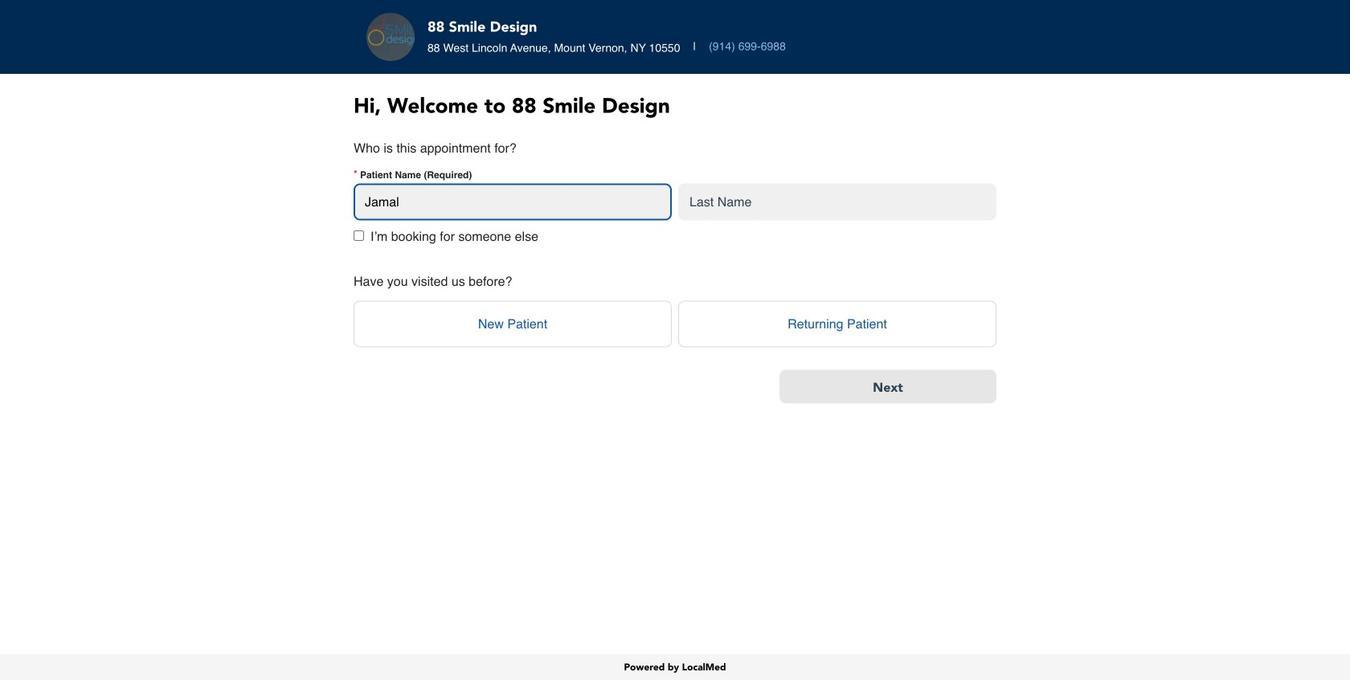 Task type: vqa. For each thing, say whether or not it's contained in the screenshot.
OPTION
yes



Task type: describe. For each thing, give the bounding box(es) containing it.
First Name field
[[354, 184, 672, 221]]



Task type: locate. For each thing, give the bounding box(es) containing it.
None checkbox
[[354, 231, 364, 241]]

88 smile design logo image
[[367, 13, 415, 61]]

Last Name field
[[679, 184, 997, 221]]



